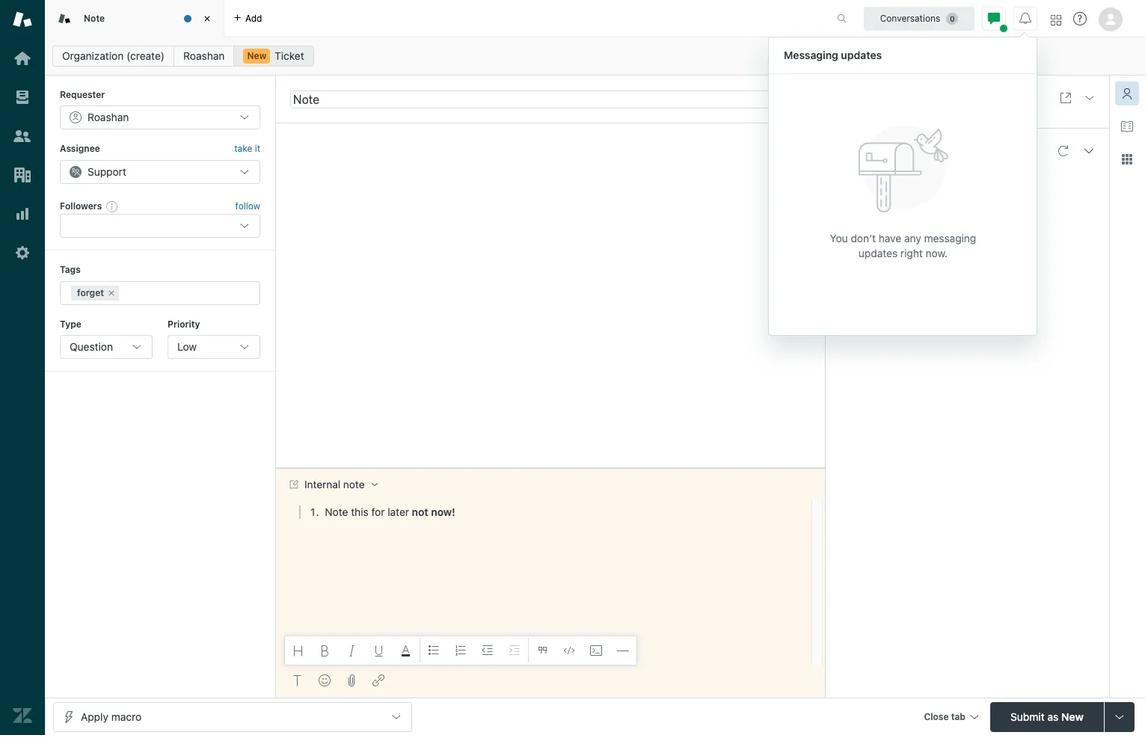Task type: describe. For each thing, give the bounding box(es) containing it.
type
[[60, 318, 81, 330]]

it
[[255, 143, 260, 154]]

organization
[[62, 49, 124, 62]]

(create)
[[127, 49, 165, 62]]

followers element
[[60, 214, 260, 238]]

code span (ctrl shift 5) image
[[563, 645, 575, 657]]

take it button
[[234, 142, 260, 157]]

macro
[[111, 711, 142, 723]]

roashan inside requester element
[[88, 111, 129, 124]]

take it
[[234, 143, 260, 154]]

priority
[[168, 318, 200, 330]]

forget
[[77, 287, 104, 298]]

not
[[412, 506, 429, 518]]

insert emojis image
[[319, 675, 331, 687]]

internal note button
[[276, 469, 390, 500]]

reporting image
[[13, 204, 32, 224]]

secondary element
[[45, 41, 1146, 71]]

quote (cmd shift 9) image
[[537, 645, 549, 657]]

this
[[351, 506, 369, 518]]

views image
[[13, 88, 32, 107]]

apply macro
[[81, 711, 142, 723]]

low button
[[168, 335, 260, 359]]

later
[[388, 506, 409, 518]]

note
[[343, 479, 365, 491]]

any
[[905, 232, 922, 244]]

assignee element
[[60, 160, 260, 184]]

organization (create)
[[62, 49, 165, 62]]

now!
[[431, 506, 456, 518]]

submit
[[1011, 711, 1045, 723]]

follow button
[[235, 200, 260, 213]]

add
[[245, 12, 262, 24]]

requester element
[[60, 106, 260, 130]]

zendesk products image
[[1051, 15, 1062, 25]]

low
[[177, 340, 197, 353]]

assignee
[[60, 143, 100, 154]]

note tab
[[45, 0, 224, 37]]

conversations
[[881, 12, 941, 24]]

organization (create) button
[[52, 46, 174, 67]]

for
[[372, 506, 385, 518]]

menu containing messaging updates
[[769, 36, 1038, 338]]

view more details image
[[1060, 92, 1072, 104]]

requester
[[60, 89, 105, 100]]

apps image
[[1122, 153, 1134, 165]]

messaging
[[925, 232, 977, 244]]

question
[[70, 340, 113, 353]]

admin image
[[13, 243, 32, 263]]

1 vertical spatial new
[[1062, 711, 1084, 723]]

headings image
[[293, 645, 305, 657]]

close tab button
[[918, 702, 985, 734]]

zendesk support image
[[13, 10, 32, 29]]

close
[[924, 711, 949, 723]]

button displays agent's chat status as online. image
[[989, 12, 1001, 24]]

submit as new
[[1011, 711, 1084, 723]]

close tab
[[924, 711, 966, 723]]

italic (cmd i) image
[[346, 645, 358, 657]]

note for note this for later not now!
[[325, 506, 348, 518]]

code block (ctrl shift 6) image
[[590, 645, 602, 657]]

bold (cmd b) image
[[320, 645, 332, 657]]

customers image
[[13, 126, 32, 146]]

note this for later not now!
[[325, 506, 456, 518]]

roashan link
[[174, 46, 235, 67]]



Task type: vqa. For each thing, say whether or not it's contained in the screenshot.
the Edit user Image
no



Task type: locate. For each thing, give the bounding box(es) containing it.
internal
[[305, 479, 341, 491]]

underline (cmd u) image
[[373, 645, 385, 657]]

1 horizontal spatial note
[[325, 506, 348, 518]]

support
[[88, 165, 126, 178]]

get help image
[[1074, 12, 1087, 25]]

organizations image
[[13, 165, 32, 185]]

0 vertical spatial updates
[[841, 48, 882, 61]]

note for note
[[84, 13, 105, 24]]

add attachment image
[[346, 675, 358, 687]]

1 vertical spatial roashan
[[88, 111, 129, 124]]

follow
[[235, 201, 260, 212]]

tab
[[952, 711, 966, 723]]

roashan inside the roashan "link"
[[183, 49, 225, 62]]

have
[[879, 232, 902, 244]]

updates inside you don't have any messaging updates right now.
[[859, 247, 898, 259]]

tabs tab list
[[45, 0, 822, 37]]

ticket
[[275, 49, 304, 62]]

conversations button
[[864, 6, 975, 30]]

roashan down the requester
[[88, 111, 129, 124]]

note inside text box
[[325, 506, 348, 518]]

close image
[[200, 11, 215, 26]]

0 horizontal spatial roashan
[[88, 111, 129, 124]]

new right as
[[1062, 711, 1084, 723]]

menu
[[769, 36, 1038, 338]]

updates
[[841, 48, 882, 61], [859, 247, 898, 259]]

Internal note composer text field
[[283, 500, 807, 532]]

notifications image
[[1020, 12, 1032, 24]]

add button
[[224, 0, 271, 37]]

0 horizontal spatial note
[[84, 13, 105, 24]]

1 horizontal spatial roashan
[[183, 49, 225, 62]]

you
[[830, 232, 848, 244]]

note left this
[[325, 506, 348, 518]]

you don't have any messaging updates right now.
[[830, 232, 977, 259]]

right
[[901, 247, 923, 259]]

internal note
[[305, 479, 365, 491]]

customer context image
[[1122, 88, 1134, 100]]

question button
[[60, 335, 153, 359]]

tags
[[60, 264, 81, 276]]

roashan
[[183, 49, 225, 62], [88, 111, 129, 124]]

get started image
[[13, 49, 32, 68]]

horizontal rule (cmd shift l) image
[[617, 645, 629, 657]]

now.
[[926, 247, 948, 259]]

1 vertical spatial note
[[325, 506, 348, 518]]

increase indent (cmd ]) image
[[509, 645, 521, 657]]

0 vertical spatial note
[[84, 13, 105, 24]]

main element
[[0, 0, 45, 736]]

knowledge image
[[1122, 120, 1134, 132]]

numbered list (cmd shift 7) image
[[455, 645, 467, 657]]

note
[[84, 13, 105, 24], [325, 506, 348, 518]]

interactions
[[844, 144, 912, 158]]

1 horizontal spatial new
[[1062, 711, 1084, 723]]

updates right the messaging at right
[[841, 48, 882, 61]]

updates down have
[[859, 247, 898, 259]]

new left ticket at the left of the page
[[247, 50, 267, 61]]

take
[[234, 143, 252, 154]]

new
[[247, 50, 267, 61], [1062, 711, 1084, 723]]

remove image
[[107, 289, 116, 298]]

note up organization
[[84, 13, 105, 24]]

don't
[[851, 232, 876, 244]]

add link (cmd k) image
[[373, 675, 385, 687]]

roashan down close icon
[[183, 49, 225, 62]]

displays possible ticket submission types image
[[1114, 711, 1126, 723]]

messaging
[[784, 48, 839, 61]]

messaging updates
[[784, 48, 882, 61]]

info on adding followers image
[[106, 201, 118, 213]]

open image
[[1084, 92, 1096, 104]]

minimize composer image
[[544, 462, 556, 474]]

format text image
[[292, 675, 304, 687]]

new inside secondary element
[[247, 50, 267, 61]]

followers
[[60, 200, 102, 212]]

apply
[[81, 711, 108, 723]]

zendesk image
[[13, 706, 32, 726]]

1 vertical spatial updates
[[859, 247, 898, 259]]

bulleted list (cmd shift 8) image
[[428, 645, 440, 657]]

note inside tab
[[84, 13, 105, 24]]

0 horizontal spatial new
[[247, 50, 267, 61]]

decrease indent (cmd [) image
[[482, 645, 494, 657]]

0 vertical spatial roashan
[[183, 49, 225, 62]]

Subject field
[[290, 90, 810, 108]]

0 vertical spatial new
[[247, 50, 267, 61]]

as
[[1048, 711, 1059, 723]]



